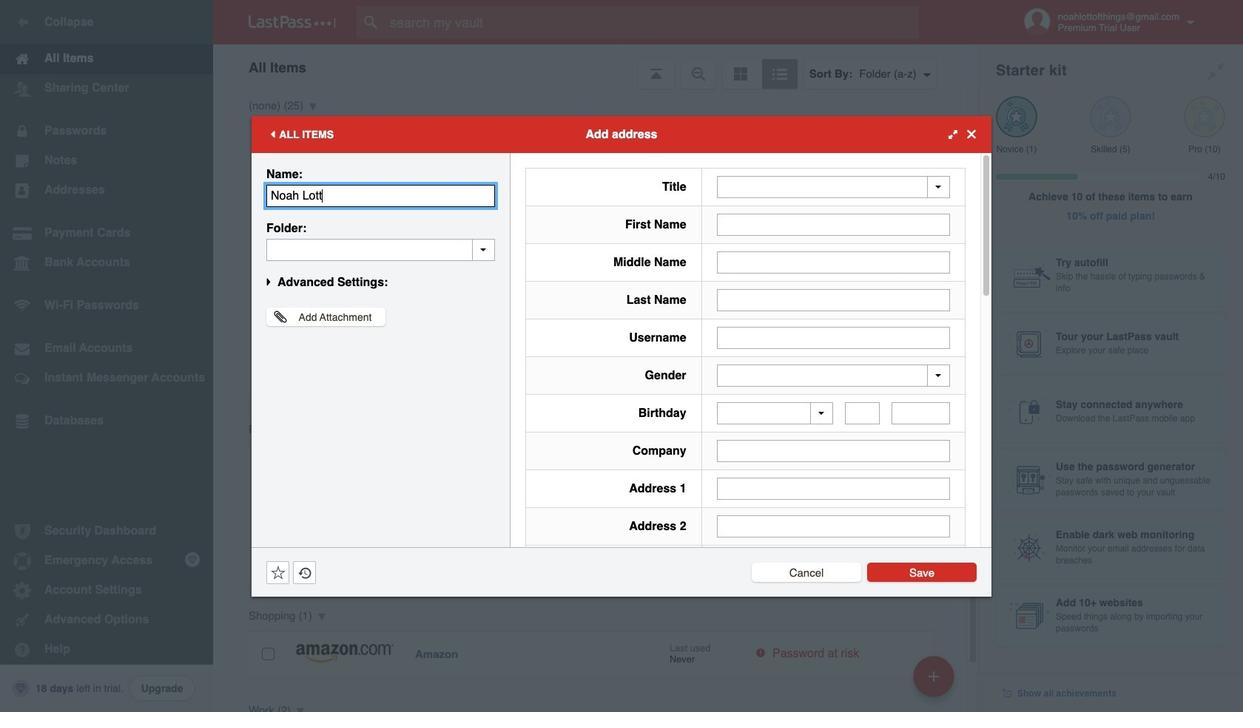 Task type: locate. For each thing, give the bounding box(es) containing it.
None text field
[[717, 214, 950, 236], [717, 251, 950, 274], [717, 327, 950, 349], [717, 440, 950, 463], [717, 516, 950, 538], [717, 214, 950, 236], [717, 251, 950, 274], [717, 327, 950, 349], [717, 440, 950, 463], [717, 516, 950, 538]]

main navigation navigation
[[0, 0, 213, 713]]

dialog
[[252, 116, 992, 713]]

None text field
[[266, 185, 495, 207], [266, 239, 495, 261], [717, 289, 950, 311], [845, 403, 880, 425], [892, 403, 950, 425], [717, 478, 950, 500], [266, 185, 495, 207], [266, 239, 495, 261], [717, 289, 950, 311], [845, 403, 880, 425], [892, 403, 950, 425], [717, 478, 950, 500]]



Task type: describe. For each thing, give the bounding box(es) containing it.
new item image
[[929, 672, 939, 682]]

lastpass image
[[249, 16, 336, 29]]

Search search field
[[357, 6, 948, 38]]

vault options navigation
[[213, 44, 979, 89]]

search my vault text field
[[357, 6, 948, 38]]

new item navigation
[[908, 652, 964, 713]]



Task type: vqa. For each thing, say whether or not it's contained in the screenshot.
text box
yes



